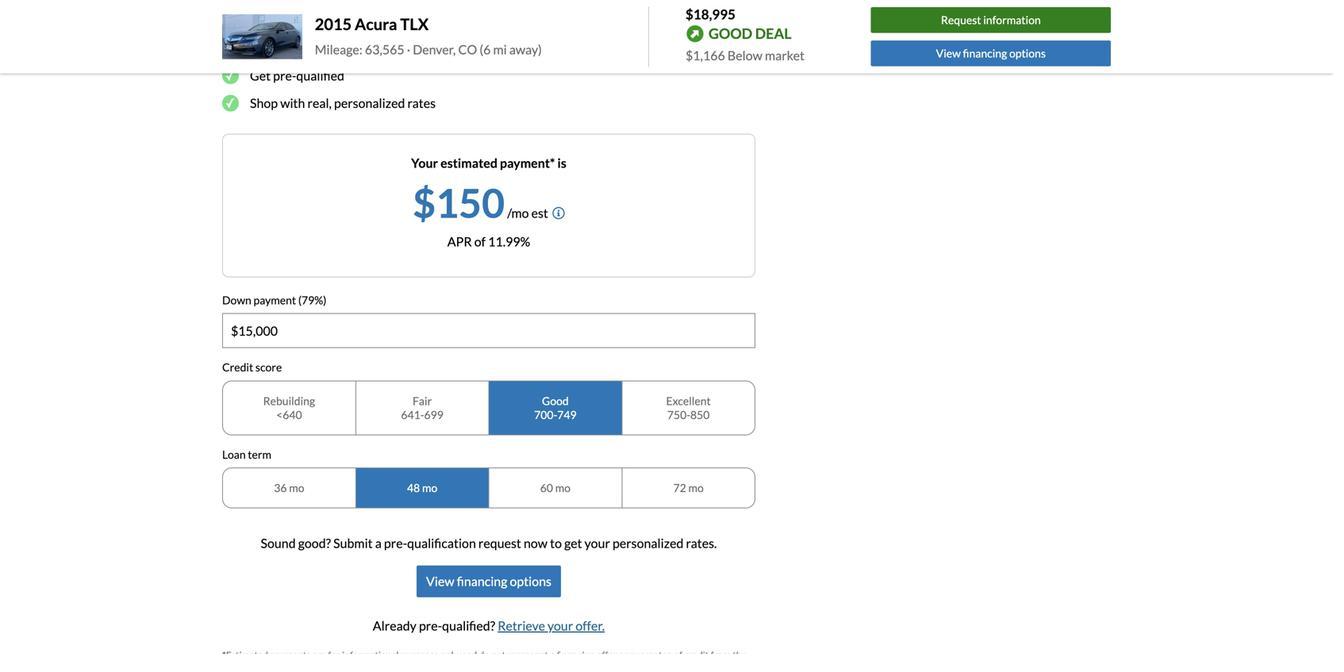Task type: locate. For each thing, give the bounding box(es) containing it.
your right get
[[585, 536, 610, 551]]

1 horizontal spatial view financing options
[[936, 46, 1046, 60]]

mi
[[493, 42, 507, 57]]

financing down request information button
[[963, 46, 1007, 60]]

view down request
[[936, 46, 961, 60]]

pre- right get
[[273, 68, 296, 83]]

1 vertical spatial pre-
[[384, 536, 407, 551]]

2 horizontal spatial pre-
[[419, 618, 442, 634]]

good 700-749
[[534, 394, 577, 421]]

financing down sound good? submit a pre-qualification request now to get your personalized rates. at the bottom of page
[[457, 574, 508, 589]]

options down 'information'
[[1010, 46, 1046, 60]]

with
[[280, 95, 305, 111]]

payment
[[330, 40, 378, 56], [254, 293, 296, 307]]

payment left (79%)
[[254, 293, 296, 307]]

1 horizontal spatial personalized
[[613, 536, 684, 551]]

qualified?
[[442, 618, 495, 634]]

pre- right a
[[384, 536, 407, 551]]

options for the bottom view financing options 'button'
[[510, 574, 552, 589]]

credit score
[[222, 360, 282, 374]]

apr
[[447, 234, 472, 249]]

·
[[407, 42, 410, 57]]

$1,166 below market
[[686, 48, 805, 63]]

of
[[474, 234, 486, 249]]

72
[[674, 481, 686, 495]]

fair 641-699
[[401, 394, 444, 421]]

estimated
[[441, 155, 498, 170]]

qualification
[[407, 536, 476, 551]]

1 horizontal spatial view
[[936, 46, 961, 60]]

personalized left "rates."
[[613, 536, 684, 551]]

0 vertical spatial view financing options
[[936, 46, 1046, 60]]

3 mo from the left
[[555, 481, 571, 495]]

1 vertical spatial personalized
[[613, 536, 684, 551]]

shop
[[250, 95, 278, 111]]

view down qualification
[[426, 574, 455, 589]]

0 horizontal spatial financing
[[457, 574, 508, 589]]

0 horizontal spatial payment
[[254, 293, 296, 307]]

1 vertical spatial view
[[426, 574, 455, 589]]

1 vertical spatial view financing options button
[[417, 566, 561, 597]]

/mo
[[507, 205, 529, 220]]

denver,
[[413, 42, 456, 57]]

(79%)
[[298, 293, 327, 307]]

mo for 60 mo
[[555, 481, 571, 495]]

pre-
[[273, 68, 296, 83], [384, 536, 407, 551], [419, 618, 442, 634]]

0 vertical spatial financing
[[963, 46, 1007, 60]]

750-
[[667, 408, 691, 421]]

0 horizontal spatial view financing options
[[426, 574, 552, 589]]

good
[[542, 394, 569, 407]]

your
[[302, 40, 327, 56], [585, 536, 610, 551], [548, 618, 573, 634]]

view financing options button down sound good? submit a pre-qualification request now to get your personalized rates. at the bottom of page
[[417, 566, 561, 597]]

0 vertical spatial pre-
[[273, 68, 296, 83]]

1 vertical spatial payment
[[254, 293, 296, 307]]

options for the rightmost view financing options 'button'
[[1010, 46, 1046, 60]]

personalized right real,
[[334, 95, 405, 111]]

1 vertical spatial options
[[510, 574, 552, 589]]

0 vertical spatial options
[[1010, 46, 1046, 60]]

view financing options button down request information button
[[871, 40, 1111, 66]]

0 vertical spatial view financing options button
[[871, 40, 1111, 66]]

mo for 72 mo
[[689, 481, 704, 495]]

1 horizontal spatial financing
[[963, 46, 1007, 60]]

$150 /mo est
[[413, 178, 548, 226]]

deal
[[755, 25, 792, 42]]

options down now
[[510, 574, 552, 589]]

info circle image
[[552, 207, 565, 219]]

4 mo from the left
[[689, 481, 704, 495]]

view financing options down sound good? submit a pre-qualification request now to get your personalized rates. at the bottom of page
[[426, 574, 552, 589]]

2 vertical spatial pre-
[[419, 618, 442, 634]]

1 vertical spatial view financing options
[[426, 574, 552, 589]]

1 horizontal spatial options
[[1010, 46, 1046, 60]]

1 horizontal spatial view financing options button
[[871, 40, 1111, 66]]

rates.
[[686, 536, 717, 551]]

est
[[531, 205, 548, 220]]

tlx
[[400, 15, 429, 34]]

0 horizontal spatial options
[[510, 574, 552, 589]]

information
[[984, 13, 1041, 27]]

market
[[765, 48, 805, 63]]

acura
[[355, 15, 397, 34]]

2015 acura tlx image
[[222, 14, 302, 59]]

view for the bottom view financing options 'button'
[[426, 574, 455, 589]]

1 mo from the left
[[289, 481, 304, 495]]

view financing options down request information button
[[936, 46, 1046, 60]]

your up the qualified
[[302, 40, 327, 56]]

already pre-qualified? retrieve your offer.
[[373, 618, 605, 634]]

payment down 2015
[[330, 40, 378, 56]]

rates
[[408, 95, 436, 111]]

pre- right already
[[419, 618, 442, 634]]

0 horizontal spatial view financing options button
[[417, 566, 561, 597]]

personalized
[[334, 95, 405, 111], [613, 536, 684, 551]]

financing
[[963, 46, 1007, 60], [457, 574, 508, 589]]

Down payment (79%) text field
[[223, 314, 755, 347]]

0 horizontal spatial view
[[426, 574, 455, 589]]

view
[[936, 46, 961, 60], [426, 574, 455, 589]]

mo right the 60
[[555, 481, 571, 495]]

get pre-qualified
[[250, 68, 344, 83]]

retrieve
[[498, 618, 545, 634]]

view financing options button
[[871, 40, 1111, 66], [417, 566, 561, 597]]

is
[[558, 155, 567, 170]]

co
[[458, 42, 477, 57]]

good deal
[[709, 25, 792, 42]]

2015
[[315, 15, 352, 34]]

pre- for already
[[419, 618, 442, 634]]

2 vertical spatial your
[[548, 618, 573, 634]]

1 vertical spatial your
[[585, 536, 610, 551]]

mo right 48
[[422, 481, 438, 495]]

0 vertical spatial view
[[936, 46, 961, 60]]

mo right "72"
[[689, 481, 704, 495]]

apr of 11.99%
[[447, 234, 530, 249]]

sound
[[261, 536, 296, 551]]

0 vertical spatial payment
[[330, 40, 378, 56]]

700-
[[534, 408, 557, 421]]

your left offer.
[[548, 618, 573, 634]]

now
[[524, 536, 548, 551]]

2 mo from the left
[[422, 481, 438, 495]]

0 vertical spatial personalized
[[334, 95, 405, 111]]

1 horizontal spatial your
[[548, 618, 573, 634]]

0 horizontal spatial your
[[302, 40, 327, 56]]

850
[[691, 408, 710, 421]]

view financing options
[[936, 46, 1046, 60], [426, 574, 552, 589]]

sound good? submit a pre-qualification request now to get your personalized rates.
[[261, 536, 717, 551]]

mo
[[289, 481, 304, 495], [422, 481, 438, 495], [555, 481, 571, 495], [689, 481, 704, 495]]

mo right 36
[[289, 481, 304, 495]]

0 horizontal spatial pre-
[[273, 68, 296, 83]]

loan term
[[222, 448, 271, 461]]

749
[[557, 408, 577, 421]]

to
[[550, 536, 562, 551]]



Task type: describe. For each thing, give the bounding box(es) containing it.
payment*
[[500, 155, 555, 170]]

36 mo
[[274, 481, 304, 495]]

mileage:
[[315, 42, 363, 57]]

48
[[407, 481, 420, 495]]

1 vertical spatial financing
[[457, 574, 508, 589]]

estimate your payment
[[250, 40, 378, 56]]

below
[[728, 48, 763, 63]]

down payment (79%)
[[222, 293, 327, 307]]

shop with real, personalized rates
[[250, 95, 436, 111]]

submit
[[333, 536, 373, 551]]

$150
[[413, 178, 505, 226]]

a
[[375, 536, 382, 551]]

pre- for get
[[273, 68, 296, 83]]

estimate
[[250, 40, 299, 56]]

qualified
[[296, 68, 344, 83]]

offer.
[[576, 618, 605, 634]]

your
[[411, 155, 438, 170]]

mo for 36 mo
[[289, 481, 304, 495]]

60
[[540, 481, 553, 495]]

699
[[424, 408, 444, 421]]

excellent 750-850
[[666, 394, 711, 421]]

2 horizontal spatial your
[[585, 536, 610, 551]]

retrieve your offer. link
[[498, 618, 605, 634]]

$18,995
[[686, 6, 736, 22]]

get
[[564, 536, 582, 551]]

view for the rightmost view financing options 'button'
[[936, 46, 961, 60]]

36
[[274, 481, 287, 495]]

away)
[[509, 42, 542, 57]]

request
[[479, 536, 521, 551]]

view financing options for the rightmost view financing options 'button'
[[936, 46, 1046, 60]]

rebuilding
[[263, 394, 315, 407]]

11.99%
[[488, 234, 530, 249]]

down
[[222, 293, 251, 307]]

good
[[709, 25, 753, 42]]

rebuilding <640
[[263, 394, 315, 421]]

<640
[[276, 408, 302, 421]]

get
[[250, 68, 271, 83]]

request information button
[[871, 7, 1111, 33]]

real,
[[308, 95, 332, 111]]

63,565
[[365, 42, 405, 57]]

request information
[[941, 13, 1041, 27]]

48 mo
[[407, 481, 438, 495]]

1 horizontal spatial payment
[[330, 40, 378, 56]]

your estimated payment* is
[[411, 155, 567, 170]]

(6
[[480, 42, 491, 57]]

641-
[[401, 408, 424, 421]]

$1,166
[[686, 48, 725, 63]]

loan
[[222, 448, 246, 461]]

credit
[[222, 360, 253, 374]]

term
[[248, 448, 271, 461]]

72 mo
[[674, 481, 704, 495]]

0 vertical spatial your
[[302, 40, 327, 56]]

mo for 48 mo
[[422, 481, 438, 495]]

score
[[256, 360, 282, 374]]

view financing options for the bottom view financing options 'button'
[[426, 574, 552, 589]]

0 horizontal spatial personalized
[[334, 95, 405, 111]]

1 horizontal spatial pre-
[[384, 536, 407, 551]]

2015 acura tlx mileage: 63,565 · denver, co (6 mi away)
[[315, 15, 542, 57]]

fair
[[413, 394, 432, 407]]

request
[[941, 13, 981, 27]]

already
[[373, 618, 417, 634]]

60 mo
[[540, 481, 571, 495]]

excellent
[[666, 394, 711, 407]]

good?
[[298, 536, 331, 551]]



Task type: vqa. For each thing, say whether or not it's contained in the screenshot.
(253) 201-2022 Request Info "button"
no



